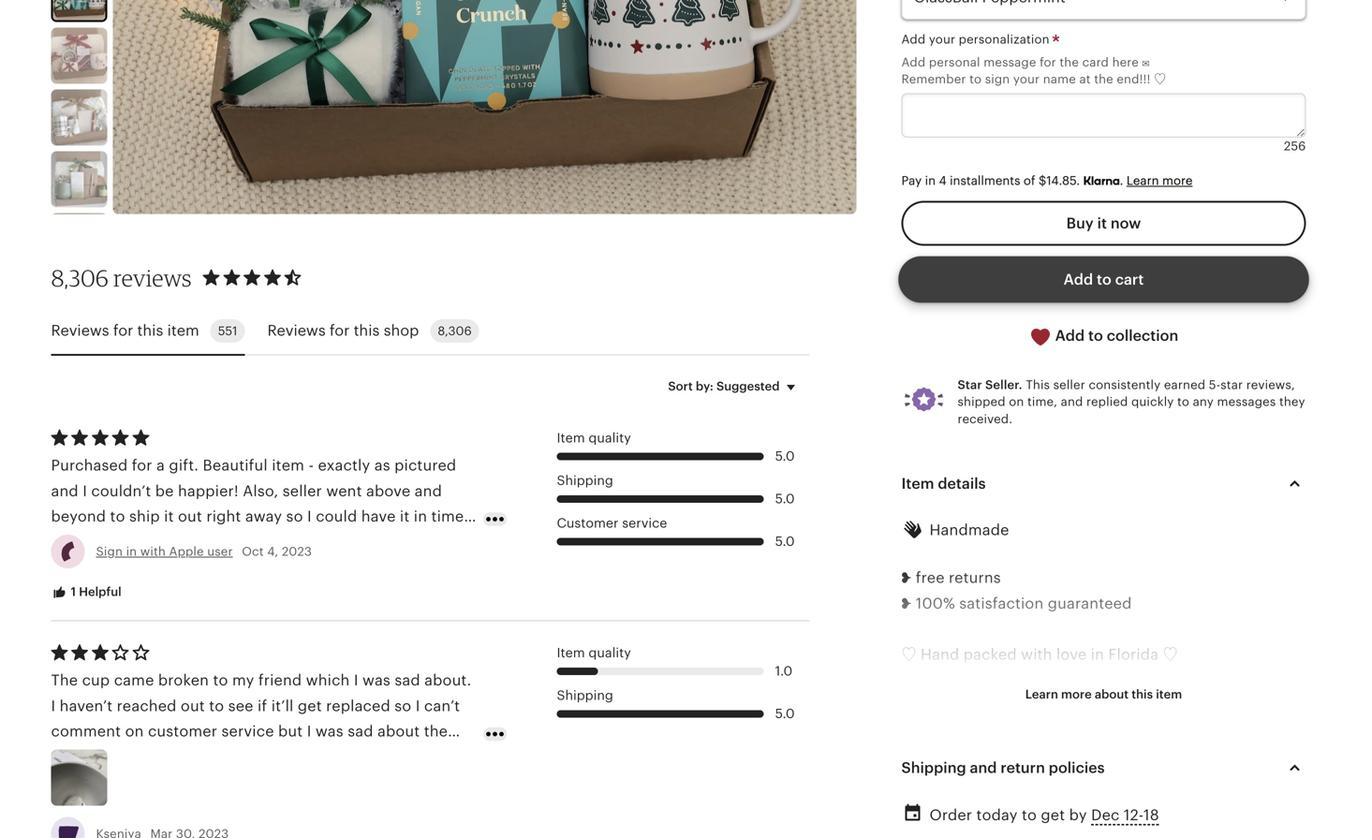 Task type: describe. For each thing, give the bounding box(es) containing it.
buy it now
[[1067, 215, 1142, 232]]

customer
[[557, 516, 619, 531]]

0 vertical spatial item
[[167, 322, 199, 339]]

reviews for reviews for this shop
[[268, 322, 326, 339]]

1 horizontal spatial a
[[1026, 697, 1034, 714]]

to inside button
[[1097, 271, 1112, 288]]

returns
[[949, 570, 1001, 587]]

holiday gift box christmas gift basket hygge gift sending a fancyplaidmug image
[[51, 89, 107, 145]]

comment
[[51, 723, 121, 740]]

name
[[1044, 72, 1076, 86]]

personal
[[929, 55, 981, 69]]

buy it now button
[[902, 201, 1307, 246]]

2023
[[282, 545, 312, 559]]

to inside add personal message for the card here ✉ remember to sign your name at the end!!! ♡
[[970, 72, 982, 86]]

also,
[[243, 483, 279, 500]]

this seller consistently earned 5-star reviews, shipped on time, and replied quickly to any messages they received.
[[958, 378, 1306, 426]]

received.
[[958, 412, 1013, 426]]

installments
[[950, 174, 1021, 188]]

star
[[1221, 378, 1244, 392]]

seller.
[[986, 378, 1023, 392]]

dec 12-18 button
[[1092, 802, 1160, 829]]

1 vertical spatial with
[[1021, 646, 1053, 663]]

♡ right florida
[[1163, 646, 1178, 663]]

happier!
[[178, 483, 239, 500]]

gift.
[[169, 457, 199, 474]]

0 vertical spatial sad
[[395, 672, 420, 689]]

went
[[326, 483, 362, 500]]

replied
[[1087, 395, 1128, 409]]

out inside the cup came broken to my friend which i was sad about. i haven't reached out to see if it'll get replaced so i can't comment on customer service but i was sad about the quality of the box because of that.
[[181, 698, 205, 715]]

pay
[[902, 174, 922, 188]]

highly
[[235, 559, 280, 576]]

1 horizontal spatial box
[[1038, 697, 1065, 714]]

add personal message for the card here ✉ remember to sign your name at the end!!! ♡
[[902, 55, 1167, 86]]

shipping and return policies button
[[885, 746, 1323, 791]]

this for shop
[[354, 322, 380, 339]]

to right broken
[[213, 672, 228, 689]]

satisfaction
[[960, 595, 1044, 612]]

▬▬▬▬▬▬▬▬▬▬▬▬▬▬▬▬
[[902, 799, 1144, 816]]

this for item
[[137, 322, 163, 339]]

it inside button
[[1098, 215, 1107, 232]]

more inside dropdown button
[[1062, 688, 1092, 702]]

time
[[432, 508, 464, 525]]

item quality for purchased for a gift.  beautiful item - exactly as pictured and i couldn't be happier!  also, seller went above and beyond to ship  it out right away so i could have it in time for my co-workers last day. i will absolutely be ordering from them again. highly, highly recommend!
[[557, 431, 631, 445]]

in right love
[[1091, 646, 1105, 663]]

Add your personalization text field
[[902, 93, 1307, 138]]

quality for the cup came broken to my friend which i was sad about. i haven't reached out to see if it'll get replaced so i can't comment on customer service but i was sad about the quality of the box because of that.
[[589, 646, 631, 660]]

if
[[258, 698, 267, 715]]

♡ left packed
[[902, 697, 917, 714]]

couldn't
[[91, 483, 151, 500]]

suggested
[[717, 380, 780, 394]]

by
[[1070, 807, 1088, 824]]

right
[[206, 508, 241, 525]]

the
[[51, 672, 78, 689]]

day.
[[217, 534, 246, 551]]

above
[[366, 483, 411, 500]]

quality for purchased for a gift.  beautiful item - exactly as pictured and i couldn't be happier!  also, seller went above and beyond to ship  it out right away so i could have it in time for my co-workers last day. i will absolutely be ordering from them again. highly, highly recommend!
[[589, 431, 631, 445]]

again.
[[132, 559, 176, 576]]

hand
[[921, 646, 960, 663]]

add to collection button
[[902, 314, 1307, 360]]

quality inside the cup came broken to my friend which i was sad about. i haven't reached out to see if it'll get replaced so i can't comment on customer service but i was sad about the quality of the box because of that.
[[51, 749, 101, 766]]

for for reviews for this item
[[113, 322, 133, 339]]

1.0
[[775, 664, 793, 679]]

add to cart button
[[902, 257, 1307, 302]]

item details
[[902, 476, 986, 492]]

and inside "dropdown button"
[[970, 760, 997, 777]]

ivory
[[1105, 697, 1141, 714]]

last
[[187, 534, 212, 551]]

i left can't
[[416, 698, 420, 715]]

1 horizontal spatial get
[[1041, 807, 1066, 824]]

personalization
[[959, 32, 1050, 46]]

customer
[[148, 723, 217, 740]]

♡ left hand
[[902, 646, 917, 663]]

add your personalization
[[902, 32, 1053, 46]]

recommend!
[[284, 559, 377, 576]]

8,306 for 8,306 reviews
[[51, 264, 109, 292]]

florida
[[1109, 646, 1159, 663]]

learn more about this item button
[[1012, 678, 1197, 712]]

2 5.0 from the top
[[775, 492, 795, 507]]

1 vertical spatial was
[[316, 723, 344, 740]]

1
[[71, 585, 76, 599]]

holiday gift box christmas gift basket hygge gift sending a xmascracker blanket image
[[51, 27, 107, 84]]

i down the
[[51, 698, 56, 715]]

reviews,
[[1247, 378, 1296, 392]]

the cup came broken to my friend which i was sad about. i haven't reached out to see if it'll get replaced so i can't comment on customer service but i was sad about the quality of the box because of that.
[[51, 672, 472, 766]]

seller inside purchased for a gift.  beautiful item - exactly as pictured and i couldn't be happier!  also, seller went above and beyond to ship  it out right away so i could have it in time for my co-workers last day. i will absolutely be ordering from them again. highly, highly recommend!
[[283, 483, 322, 500]]

inside
[[978, 697, 1022, 714]]

❥ free returns ❥ 100% satisfaction guaranteed
[[902, 570, 1132, 612]]

star
[[958, 378, 983, 392]]

now
[[1111, 215, 1142, 232]]

sort
[[668, 380, 693, 394]]

sign in with apple user oct 4, 2023
[[96, 545, 312, 559]]

learn inside dropdown button
[[1026, 688, 1059, 702]]

a inside purchased for a gift.  beautiful item - exactly as pictured and i couldn't be happier!  also, seller went above and beyond to ship  it out right away so i could have it in time for my co-workers last day. i will absolutely be ordering from them again. highly, highly recommend!
[[157, 457, 165, 474]]

any
[[1193, 395, 1214, 409]]

so inside the cup came broken to my friend which i was sad about. i haven't reached out to see if it'll get replaced so i can't comment on customer service but i was sad about the quality of the box because of that.
[[395, 698, 412, 715]]

♡ packed inside a box with ivory bow/ribbon ♡
[[902, 697, 1253, 714]]

haven't
[[60, 698, 113, 715]]

2 horizontal spatial with
[[1069, 697, 1101, 714]]

1 horizontal spatial of
[[248, 749, 263, 766]]

and inside the this seller consistently earned 5-star reviews, shipped on time, and replied quickly to any messages they received.
[[1061, 395, 1084, 409]]

cup
[[82, 672, 110, 689]]

beyond
[[51, 508, 106, 525]]

helpful
[[79, 585, 122, 599]]

learn more button
[[1127, 174, 1193, 188]]

1 horizontal spatial it
[[400, 508, 410, 525]]

add to cart
[[1064, 271, 1144, 288]]

1 ❥ from the top
[[902, 570, 912, 587]]

learn inside pay in 4 installments of $14.85. klarna . learn more
[[1127, 174, 1160, 188]]

message
[[984, 55, 1037, 69]]

cart
[[1116, 271, 1144, 288]]

shipping inside "dropdown button"
[[902, 760, 967, 777]]

0 horizontal spatial be
[[155, 483, 174, 500]]

seller inside the this seller consistently earned 5-star reviews, shipped on time, and replied quickly to any messages they received.
[[1054, 378, 1086, 392]]

they
[[1280, 395, 1306, 409]]

2 ❥ from the top
[[902, 595, 912, 612]]

order
[[930, 807, 973, 824]]

box inside the cup came broken to my friend which i was sad about. i haven't reached out to see if it'll get replaced so i can't comment on customer service but i was sad about the quality of the box because of that.
[[152, 749, 179, 766]]

packed
[[921, 697, 974, 714]]

broken
[[158, 672, 209, 689]]

end!!!
[[1117, 72, 1151, 86]]

about inside dropdown button
[[1095, 688, 1129, 702]]

more inside pay in 4 installments of $14.85. klarna . learn more
[[1163, 174, 1193, 188]]

card
[[1083, 55, 1109, 69]]

as
[[375, 457, 390, 474]]

and up the beyond at the bottom left of page
[[51, 483, 79, 500]]

consistently
[[1089, 378, 1161, 392]]

in inside purchased for a gift.  beautiful item - exactly as pictured and i couldn't be happier!  also, seller went above and beyond to ship  it out right away so i could have it in time for my co-workers last day. i will absolutely be ordering from them again. highly, highly recommend!
[[414, 508, 427, 525]]

which
[[306, 672, 350, 689]]

add for add to collection
[[1056, 328, 1085, 344]]

and down pictured
[[415, 483, 442, 500]]



Task type: vqa. For each thing, say whether or not it's contained in the screenshot.
my within the the cup came broken to my friend which i was sad about. i haven't reached out to see if it'll get replaced so i can't comment on customer service but i was sad about the quality of the box because of that.
yes



Task type: locate. For each thing, give the bounding box(es) containing it.
with up again.
[[140, 545, 166, 559]]

to left cart
[[1097, 271, 1112, 288]]

learn down ♡ hand packed with love in florida ♡
[[1026, 688, 1059, 702]]

user
[[207, 545, 233, 559]]

my inside the cup came broken to my friend which i was sad about. i haven't reached out to see if it'll get replaced so i can't comment on customer service but i was sad about the quality of the box because of that.
[[232, 672, 254, 689]]

your up personal
[[929, 32, 956, 46]]

0 horizontal spatial box
[[152, 749, 179, 766]]

1 horizontal spatial was
[[363, 672, 391, 689]]

box right inside
[[1038, 697, 1065, 714]]

about.
[[425, 672, 472, 689]]

100%
[[916, 595, 956, 612]]

and left return
[[970, 760, 997, 777]]

of left that.
[[248, 749, 263, 766]]

here
[[1113, 55, 1139, 69]]

holiday gift box christmas gift basket hygge gift sending a greenribmuglebelge image
[[51, 151, 107, 207]]

return
[[1001, 760, 1046, 777]]

1 vertical spatial your
[[1014, 72, 1040, 86]]

0 horizontal spatial of
[[105, 749, 120, 766]]

learn
[[1127, 174, 1160, 188], [1026, 688, 1059, 702]]

about down florida
[[1095, 688, 1129, 702]]

1 horizontal spatial my
[[232, 672, 254, 689]]

friend
[[258, 672, 302, 689]]

0 horizontal spatial more
[[1062, 688, 1092, 702]]

2 vertical spatial shipping
[[902, 760, 967, 777]]

about down replaced
[[378, 723, 420, 740]]

to left see
[[209, 698, 224, 715]]

0 vertical spatial out
[[178, 508, 202, 525]]

about inside the cup came broken to my friend which i was sad about. i haven't reached out to see if it'll get replaced so i can't comment on customer service but i was sad about the quality of the box because of that.
[[378, 723, 420, 740]]

to left collection
[[1089, 328, 1104, 344]]

learn right .
[[1127, 174, 1160, 188]]

item quality for the cup came broken to my friend which i was sad about. i haven't reached out to see if it'll get replaced so i can't comment on customer service but i was sad about the quality of the box because of that.
[[557, 646, 631, 660]]

with left ivory
[[1069, 697, 1101, 714]]

reviews for reviews for this item
[[51, 322, 109, 339]]

with left love
[[1021, 646, 1053, 663]]

for up name
[[1040, 55, 1057, 69]]

so inside purchased for a gift.  beautiful item - exactly as pictured and i couldn't be happier!  also, seller went above and beyond to ship  it out right away so i could have it in time for my co-workers last day. i will absolutely be ordering from them again. highly, highly recommend!
[[286, 508, 303, 525]]

and
[[1061, 395, 1084, 409], [51, 483, 79, 500], [415, 483, 442, 500], [970, 760, 997, 777]]

i up replaced
[[354, 672, 359, 689]]

1 horizontal spatial reviews
[[268, 322, 326, 339]]

for inside add personal message for the card here ✉ remember to sign your name at the end!!! ♡
[[1040, 55, 1057, 69]]

details
[[938, 476, 986, 492]]

1 vertical spatial about
[[378, 723, 420, 740]]

item for purchased for a gift.  beautiful item - exactly as pictured and i couldn't be happier!  also, seller went above and beyond to ship  it out right away so i could have it in time for my co-workers last day. i will absolutely be ordering from them again. highly, highly recommend!
[[557, 431, 585, 445]]

my up see
[[232, 672, 254, 689]]

1 vertical spatial more
[[1062, 688, 1092, 702]]

reviews down 8,306 reviews
[[51, 322, 109, 339]]

out up last
[[178, 508, 202, 525]]

more right .
[[1163, 174, 1193, 188]]

for down 8,306 reviews
[[113, 322, 133, 339]]

sad
[[395, 672, 420, 689], [348, 723, 373, 740]]

to
[[970, 72, 982, 86], [1097, 271, 1112, 288], [1089, 328, 1104, 344], [1178, 395, 1190, 409], [110, 508, 125, 525], [213, 672, 228, 689], [209, 698, 224, 715], [1022, 807, 1037, 824]]

1 vertical spatial quality
[[589, 646, 631, 660]]

the down can't
[[424, 723, 448, 740]]

0 horizontal spatial service
[[222, 723, 274, 740]]

this
[[137, 322, 163, 339], [354, 322, 380, 339], [1132, 688, 1153, 702]]

shipping for the cup came broken to my friend which i was sad about. i haven't reached out to see if it'll get replaced so i can't comment on customer service but i was sad about the quality of the box because of that.
[[557, 689, 614, 703]]

0 horizontal spatial a
[[157, 457, 165, 474]]

box down customer
[[152, 749, 179, 766]]

1 horizontal spatial sad
[[395, 672, 420, 689]]

sign
[[985, 72, 1010, 86]]

of left '$14.85.'
[[1024, 174, 1036, 188]]

in right co-
[[126, 545, 137, 559]]

2 reviews from the left
[[268, 322, 326, 339]]

oct
[[242, 545, 264, 559]]

1 vertical spatial a
[[1026, 697, 1034, 714]]

get left by
[[1041, 807, 1066, 824]]

0 horizontal spatial 8,306
[[51, 264, 109, 292]]

1 horizontal spatial 8,306
[[438, 324, 472, 338]]

to right today
[[1022, 807, 1037, 824]]

0 horizontal spatial sad
[[348, 723, 373, 740]]

service right customer
[[622, 516, 667, 531]]

reviews for this shop
[[268, 322, 419, 339]]

i right but
[[307, 723, 312, 740]]

0 horizontal spatial about
[[378, 723, 420, 740]]

see
[[228, 698, 254, 715]]

tab list containing reviews for this item
[[51, 308, 810, 356]]

i left will at the bottom left of page
[[250, 534, 255, 551]]

.
[[1120, 174, 1124, 188]]

1 horizontal spatial this
[[354, 322, 380, 339]]

policies
[[1049, 760, 1105, 777]]

on inside the this seller consistently earned 5-star reviews, shipped on time, and replied quickly to any messages they received.
[[1009, 395, 1024, 409]]

reviews
[[114, 264, 192, 292]]

4 5.0 from the top
[[775, 707, 795, 722]]

star seller.
[[958, 378, 1023, 392]]

1 vertical spatial get
[[1041, 807, 1066, 824]]

the right "at"
[[1095, 72, 1114, 86]]

1 vertical spatial on
[[125, 723, 144, 740]]

0 horizontal spatial get
[[298, 698, 322, 715]]

♡ right bow/ribbon
[[1238, 697, 1253, 714]]

❥ left 100%
[[902, 595, 912, 612]]

item right ivory
[[1156, 688, 1183, 702]]

at
[[1080, 72, 1091, 86]]

item left the 551
[[167, 322, 199, 339]]

the down reached
[[124, 749, 148, 766]]

add inside add personal message for the card here ✉ remember to sign your name at the end!!! ♡
[[902, 55, 926, 69]]

sad down replaced
[[348, 723, 373, 740]]

this inside dropdown button
[[1132, 688, 1153, 702]]

1 vertical spatial learn
[[1026, 688, 1059, 702]]

♡ hand packed with love in florida ♡
[[902, 646, 1178, 663]]

add inside button
[[1064, 271, 1094, 288]]

0 vertical spatial my
[[76, 534, 98, 551]]

♡ inside add personal message for the card here ✉ remember to sign your name at the end!!! ♡
[[1154, 72, 1167, 86]]

bow/ribbon
[[1145, 697, 1234, 714]]

in up ordering
[[414, 508, 427, 525]]

0 vertical spatial more
[[1163, 174, 1193, 188]]

to down couldn't
[[110, 508, 125, 525]]

0 vertical spatial on
[[1009, 395, 1024, 409]]

love
[[1057, 646, 1087, 663]]

1 horizontal spatial service
[[622, 516, 667, 531]]

2 horizontal spatial it
[[1098, 215, 1107, 232]]

beautiful
[[203, 457, 268, 474]]

customer service
[[557, 516, 667, 531]]

2 horizontal spatial item
[[1156, 688, 1183, 702]]

so right away
[[286, 508, 303, 525]]

0 vertical spatial a
[[157, 457, 165, 474]]

2 vertical spatial item
[[557, 646, 585, 660]]

dec
[[1092, 807, 1120, 824]]

1 horizontal spatial on
[[1009, 395, 1024, 409]]

to left sign
[[970, 72, 982, 86]]

0 vertical spatial ❥
[[902, 570, 912, 587]]

out down broken
[[181, 698, 205, 715]]

0 horizontal spatial my
[[76, 534, 98, 551]]

ship
[[129, 508, 160, 525]]

on
[[1009, 395, 1024, 409], [125, 723, 144, 740]]

1 horizontal spatial with
[[1021, 646, 1053, 663]]

8,306 up reviews for this item
[[51, 264, 109, 292]]

❥ left free at bottom right
[[902, 570, 912, 587]]

1 5.0 from the top
[[775, 449, 795, 464]]

pay in 4 installments of $14.85. klarna . learn more
[[902, 174, 1193, 188]]

add for add personal message for the card here ✉ remember to sign your name at the end!!! ♡
[[902, 55, 926, 69]]

was up replaced
[[363, 672, 391, 689]]

1 horizontal spatial so
[[395, 698, 412, 715]]

1 horizontal spatial your
[[1014, 72, 1040, 86]]

your inside add personal message for the card here ✉ remember to sign your name at the end!!! ♡
[[1014, 72, 1040, 86]]

for up couldn't
[[132, 457, 152, 474]]

item quality
[[557, 431, 631, 445], [557, 646, 631, 660]]

1 vertical spatial sad
[[348, 723, 373, 740]]

ordering
[[390, 534, 453, 551]]

18
[[1144, 807, 1160, 824]]

i left could
[[307, 508, 312, 525]]

0 horizontal spatial it
[[164, 508, 174, 525]]

holiday gift box christmas gift basket hygge gift sending a xmasblanket image
[[51, 213, 107, 269]]

item inside purchased for a gift.  beautiful item - exactly as pictured and i couldn't be happier!  also, seller went above and beyond to ship  it out right away so i could have it in time for my co-workers last day. i will absolutely be ordering from them again. highly, highly recommend!
[[272, 457, 305, 474]]

item inside dropdown button
[[1156, 688, 1183, 702]]

my
[[76, 534, 98, 551], [232, 672, 254, 689]]

it right have
[[400, 508, 410, 525]]

0 vertical spatial with
[[140, 545, 166, 559]]

earned
[[1164, 378, 1206, 392]]

get inside the cup came broken to my friend which i was sad about. i haven't reached out to see if it'll get replaced so i can't comment on customer service but i was sad about the quality of the box because of that.
[[298, 698, 322, 715]]

on down seller.
[[1009, 395, 1024, 409]]

on down reached
[[125, 723, 144, 740]]

0 vertical spatial get
[[298, 698, 322, 715]]

and right time,
[[1061, 395, 1084, 409]]

box
[[1038, 697, 1065, 714], [152, 749, 179, 766]]

item for the cup came broken to my friend which i was sad about. i haven't reached out to see if it'll get replaced so i can't comment on customer service but i was sad about the quality of the box because of that.
[[557, 646, 585, 660]]

♡ right end!!! at the right of page
[[1154, 72, 1167, 86]]

this down florida
[[1132, 688, 1153, 702]]

0 vertical spatial box
[[1038, 697, 1065, 714]]

view details of this review photo by kseniya image
[[51, 750, 107, 806]]

1 vertical spatial item
[[272, 457, 305, 474]]

shipping
[[557, 473, 614, 488], [557, 689, 614, 703], [902, 760, 967, 777]]

1 vertical spatial my
[[232, 672, 254, 689]]

was down replaced
[[316, 723, 344, 740]]

0 vertical spatial item
[[557, 431, 585, 445]]

1 vertical spatial 8,306
[[438, 324, 472, 338]]

be down have
[[367, 534, 386, 551]]

this left shop
[[354, 322, 380, 339]]

✉
[[1143, 55, 1150, 69]]

klarna
[[1084, 174, 1120, 188]]

12-
[[1124, 807, 1144, 824]]

tab list
[[51, 308, 810, 356]]

out inside purchased for a gift.  beautiful item - exactly as pictured and i couldn't be happier!  also, seller went above and beyond to ship  it out right away so i could have it in time for my co-workers last day. i will absolutely be ordering from them again. highly, highly recommend!
[[178, 508, 202, 525]]

8,306 reviews
[[51, 264, 192, 292]]

a left gift.
[[157, 457, 165, 474]]

0 horizontal spatial this
[[137, 322, 163, 339]]

holiday gift box christmas gift basket hygge gift sending a glassball peppermint image
[[53, 0, 105, 20]]

came
[[114, 672, 154, 689]]

to down earned
[[1178, 395, 1190, 409]]

sad left about.
[[395, 672, 420, 689]]

0 horizontal spatial seller
[[283, 483, 322, 500]]

1 horizontal spatial more
[[1163, 174, 1193, 188]]

seller right this
[[1054, 378, 1086, 392]]

of
[[1024, 174, 1036, 188], [105, 749, 120, 766], [248, 749, 263, 766]]

get right it'll at left
[[298, 698, 322, 715]]

highly,
[[180, 559, 231, 576]]

0 horizontal spatial your
[[929, 32, 956, 46]]

0 vertical spatial seller
[[1054, 378, 1086, 392]]

will
[[259, 534, 284, 551]]

0 vertical spatial service
[[622, 516, 667, 531]]

1 vertical spatial ❥
[[902, 595, 912, 612]]

0 vertical spatial was
[[363, 672, 391, 689]]

the
[[1060, 55, 1079, 69], [1095, 72, 1114, 86], [424, 723, 448, 740], [124, 749, 148, 766]]

0 horizontal spatial so
[[286, 508, 303, 525]]

service inside the cup came broken to my friend which i was sad about. i haven't reached out to see if it'll get replaced so i can't comment on customer service but i was sad about the quality of the box because of that.
[[222, 723, 274, 740]]

551
[[218, 324, 238, 338]]

-
[[309, 457, 314, 474]]

0 vertical spatial be
[[155, 483, 174, 500]]

reviews for this item
[[51, 322, 199, 339]]

1 helpful button
[[37, 575, 136, 610]]

guaranteed
[[1048, 595, 1132, 612]]

0 vertical spatial learn
[[1127, 174, 1160, 188]]

absolutely
[[288, 534, 363, 551]]

pictured
[[395, 457, 457, 474]]

on inside the cup came broken to my friend which i was sad about. i haven't reached out to see if it'll get replaced so i can't comment on customer service but i was sad about the quality of the box because of that.
[[125, 723, 144, 740]]

was
[[363, 672, 391, 689], [316, 723, 344, 740]]

1 vertical spatial be
[[367, 534, 386, 551]]

1 vertical spatial so
[[395, 698, 412, 715]]

it right buy
[[1098, 215, 1107, 232]]

from
[[51, 559, 86, 576]]

sort by: suggested
[[668, 380, 780, 394]]

this down reviews
[[137, 322, 163, 339]]

0 vertical spatial so
[[286, 508, 303, 525]]

service
[[622, 516, 667, 531], [222, 723, 274, 740]]

add for add to cart
[[1064, 271, 1094, 288]]

1 horizontal spatial learn
[[1127, 174, 1160, 188]]

0 horizontal spatial was
[[316, 723, 344, 740]]

1 vertical spatial out
[[181, 698, 205, 715]]

co-
[[102, 534, 125, 551]]

time,
[[1028, 395, 1058, 409]]

that.
[[267, 749, 301, 766]]

your down message
[[1014, 72, 1040, 86]]

1 vertical spatial shipping
[[557, 689, 614, 703]]

0 horizontal spatial learn
[[1026, 688, 1059, 702]]

a right inside
[[1026, 697, 1034, 714]]

purchased
[[51, 457, 128, 474]]

4,
[[267, 545, 279, 559]]

my down the beyond at the bottom left of page
[[76, 534, 98, 551]]

sort by: suggested button
[[654, 367, 817, 406]]

2 horizontal spatial of
[[1024, 174, 1036, 188]]

0 vertical spatial your
[[929, 32, 956, 46]]

shipping for purchased for a gift.  beautiful item - exactly as pictured and i couldn't be happier!  also, seller went above and beyond to ship  it out right away so i could have it in time for my co-workers last day. i will absolutely be ordering from them again. highly, highly recommend!
[[557, 473, 614, 488]]

be down gift.
[[155, 483, 174, 500]]

order today to get by dec 12-18
[[930, 807, 1160, 824]]

1 horizontal spatial be
[[367, 534, 386, 551]]

add for add your personalization
[[902, 32, 926, 46]]

8,306
[[51, 264, 109, 292], [438, 324, 472, 338]]

0 horizontal spatial with
[[140, 545, 166, 559]]

add inside "button"
[[1056, 328, 1085, 344]]

item left -
[[272, 457, 305, 474]]

reached
[[117, 698, 177, 715]]

1 vertical spatial service
[[222, 723, 274, 740]]

1 helpful
[[68, 585, 122, 599]]

by:
[[696, 380, 714, 394]]

i down purchased
[[83, 483, 87, 500]]

5.0
[[775, 449, 795, 464], [775, 492, 795, 507], [775, 535, 795, 549], [775, 707, 795, 722]]

8,306 right shop
[[438, 324, 472, 338]]

for for purchased for a gift.  beautiful item - exactly as pictured and i couldn't be happier!  also, seller went above and beyond to ship  it out right away so i could have it in time for my co-workers last day. i will absolutely be ordering from them again. highly, highly recommend!
[[132, 457, 152, 474]]

0 horizontal spatial item
[[167, 322, 199, 339]]

for for reviews for this shop
[[330, 322, 350, 339]]

4
[[939, 174, 947, 188]]

seller down -
[[283, 483, 322, 500]]

service down see
[[222, 723, 274, 740]]

2 vertical spatial quality
[[51, 749, 101, 766]]

1 vertical spatial box
[[152, 749, 179, 766]]

3 5.0 from the top
[[775, 535, 795, 549]]

in left '4'
[[925, 174, 936, 188]]

0 horizontal spatial on
[[125, 723, 144, 740]]

for up from
[[51, 534, 72, 551]]

to inside "button"
[[1089, 328, 1104, 344]]

in inside pay in 4 installments of $14.85. klarna . learn more
[[925, 174, 936, 188]]

for left shop
[[330, 322, 350, 339]]

0 vertical spatial 8,306
[[51, 264, 109, 292]]

1 vertical spatial item quality
[[557, 646, 631, 660]]

0 horizontal spatial reviews
[[51, 322, 109, 339]]

the up name
[[1060, 55, 1079, 69]]

reviews right the 551
[[268, 322, 326, 339]]

a
[[157, 457, 165, 474], [1026, 697, 1034, 714]]

for
[[1040, 55, 1057, 69], [113, 322, 133, 339], [330, 322, 350, 339], [132, 457, 152, 474], [51, 534, 72, 551]]

0 vertical spatial quality
[[589, 431, 631, 445]]

so left can't
[[395, 698, 412, 715]]

0 vertical spatial about
[[1095, 688, 1129, 702]]

2 vertical spatial with
[[1069, 697, 1101, 714]]

0 vertical spatial item quality
[[557, 431, 631, 445]]

it right ship
[[164, 508, 174, 525]]

1 vertical spatial item
[[902, 476, 935, 492]]

of down comment
[[105, 749, 120, 766]]

with
[[140, 545, 166, 559], [1021, 646, 1053, 663], [1069, 697, 1101, 714]]

1 horizontal spatial about
[[1095, 688, 1129, 702]]

more down love
[[1062, 688, 1092, 702]]

item
[[557, 431, 585, 445], [902, 476, 935, 492], [557, 646, 585, 660]]

item inside item details dropdown button
[[902, 476, 935, 492]]

1 item quality from the top
[[557, 431, 631, 445]]

about
[[1095, 688, 1129, 702], [378, 723, 420, 740]]

1 horizontal spatial seller
[[1054, 378, 1086, 392]]

to inside purchased for a gift.  beautiful item - exactly as pictured and i couldn't be happier!  also, seller went above and beyond to ship  it out right away so i could have it in time for my co-workers last day. i will absolutely be ordering from them again. highly, highly recommend!
[[110, 508, 125, 525]]

2 item quality from the top
[[557, 646, 631, 660]]

8,306 for 8,306
[[438, 324, 472, 338]]

shop
[[384, 322, 419, 339]]

my inside purchased for a gift.  beautiful item - exactly as pictured and i couldn't be happier!  also, seller went above and beyond to ship  it out right away so i could have it in time for my co-workers last day. i will absolutely be ordering from them again. highly, highly recommend!
[[76, 534, 98, 551]]

2 horizontal spatial this
[[1132, 688, 1153, 702]]

packed
[[964, 646, 1017, 663]]

1 reviews from the left
[[51, 322, 109, 339]]

of inside pay in 4 installments of $14.85. klarna . learn more
[[1024, 174, 1036, 188]]

2 vertical spatial item
[[1156, 688, 1183, 702]]

out
[[178, 508, 202, 525], [181, 698, 205, 715]]

0 vertical spatial shipping
[[557, 473, 614, 488]]

1 horizontal spatial item
[[272, 457, 305, 474]]

exactly
[[318, 457, 370, 474]]

buy
[[1067, 215, 1094, 232]]

to inside the this seller consistently earned 5-star reviews, shipped on time, and replied quickly to any messages they received.
[[1178, 395, 1190, 409]]



